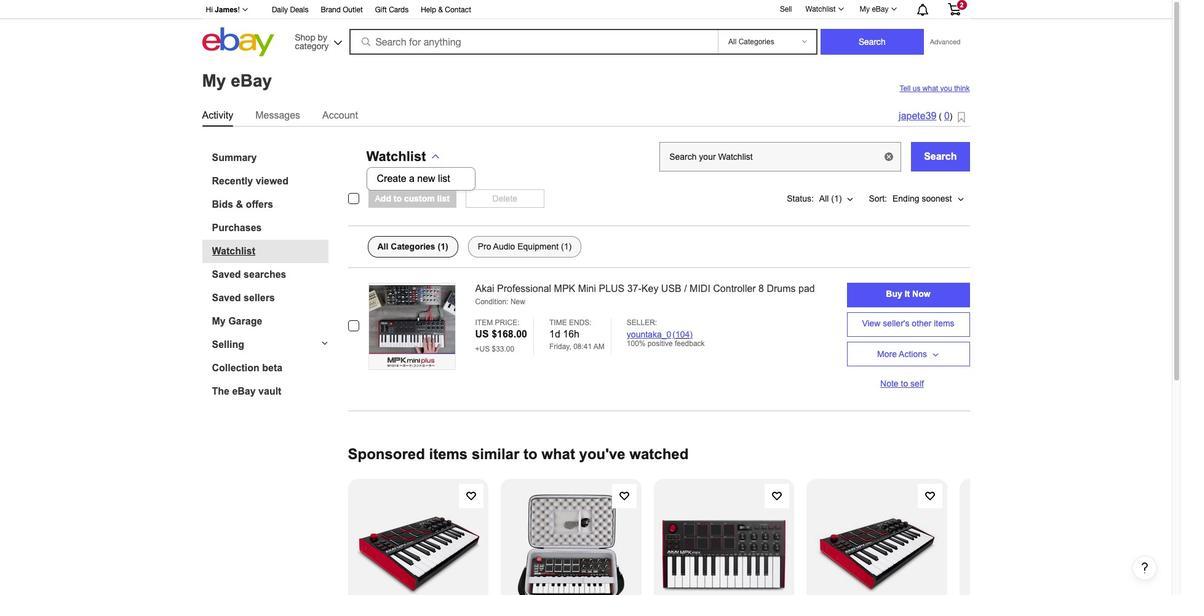 Task type: locate. For each thing, give the bounding box(es) containing it.
watchlist inside popup button
[[366, 149, 426, 164]]

positive
[[648, 340, 673, 348]]

you've
[[579, 446, 626, 462]]

am
[[594, 343, 605, 352]]

None submit
[[821, 29, 924, 55]]

hi james !
[[206, 6, 240, 14]]

list right custom
[[437, 194, 450, 203]]

my for my garage link
[[212, 316, 226, 326]]

buy
[[886, 289, 903, 299]]

(104) link
[[673, 330, 693, 340]]

bids
[[212, 199, 233, 210]]

account
[[322, 110, 358, 120]]

japete39 link
[[899, 111, 937, 121]]

saved up my garage
[[212, 293, 241, 303]]

daily
[[272, 6, 288, 14]]

0 vertical spatial watchlist
[[806, 5, 836, 14]]

0 horizontal spatial &
[[236, 199, 243, 210]]

0
[[944, 111, 950, 121]]

0 horizontal spatial items
[[429, 446, 468, 462]]

0 vertical spatial what
[[923, 84, 938, 93]]

list for create a new list
[[438, 173, 450, 184]]

buy it now
[[886, 289, 931, 299]]

0 vertical spatial to
[[394, 194, 402, 203]]

saved inside "link"
[[212, 293, 241, 303]]

& inside help & contact link
[[438, 6, 443, 14]]

2 saved from the top
[[212, 293, 241, 303]]

2 vertical spatial watchlist
[[212, 246, 255, 256]]

to
[[394, 194, 402, 203], [901, 379, 908, 389], [524, 446, 538, 462]]

tell us what you think link
[[900, 84, 970, 93]]

my ebay inside my ebay main content
[[202, 71, 272, 90]]

saved
[[212, 269, 241, 280], [212, 293, 241, 303]]

)
[[950, 112, 953, 121]]

none submit inside shop by category banner
[[821, 29, 924, 55]]

delete
[[493, 194, 518, 203]]

ebay inside account navigation
[[872, 5, 889, 14]]

my ebay inside my ebay link
[[860, 5, 889, 14]]

to left self
[[901, 379, 908, 389]]

akai professional mpk mini plus 37-key usb / midi controller 8 drums pad image
[[369, 285, 455, 368]]

help, opens dialogs image
[[1139, 562, 1151, 575]]

0 vertical spatial saved
[[212, 269, 241, 280]]

list inside add to custom list 'button'
[[437, 194, 450, 203]]

shop by category banner
[[199, 0, 970, 60]]

more actions
[[877, 349, 927, 359]]

2 horizontal spatial watchlist
[[806, 5, 836, 14]]

messages link
[[255, 107, 300, 123]]

my garage link
[[212, 316, 328, 327]]

0 vertical spatial &
[[438, 6, 443, 14]]

messages
[[255, 110, 300, 120]]

by
[[318, 32, 327, 42]]

to right add on the top left of the page
[[394, 194, 402, 203]]

controller
[[713, 283, 756, 294]]

2 vertical spatial to
[[524, 446, 538, 462]]

collection beta
[[212, 363, 283, 373]]

soonest
[[922, 194, 952, 203]]

watchlist up create
[[366, 149, 426, 164]]

1 vertical spatial my ebay
[[202, 71, 272, 90]]

watchlist right sell
[[806, 5, 836, 14]]

0 vertical spatial list
[[438, 173, 450, 184]]

yountaka_0 link
[[627, 330, 671, 340]]

saved up saved sellers
[[212, 269, 241, 280]]

& right help
[[438, 6, 443, 14]]

saved searches
[[212, 269, 286, 280]]

seller:
[[627, 319, 657, 328]]

actions
[[899, 349, 927, 359]]

1 vertical spatial list
[[437, 194, 450, 203]]

list right new
[[438, 173, 450, 184]]

my ebay main content
[[5, 60, 1167, 596]]

1 horizontal spatial what
[[923, 84, 938, 93]]

watchlist down purchases
[[212, 246, 255, 256]]

my for my ebay link
[[860, 5, 870, 14]]

daily deals link
[[272, 4, 309, 17]]

!
[[238, 6, 240, 14]]

watchlist link up saved searches link
[[212, 246, 328, 257]]

my garage
[[212, 316, 262, 326]]

0 horizontal spatial what
[[542, 446, 575, 462]]

yountaka_0
[[627, 330, 671, 340]]

0 horizontal spatial to
[[394, 194, 402, 203]]

saved for saved searches
[[212, 269, 241, 280]]

100%
[[627, 340, 646, 348]]

akai
[[475, 283, 494, 294]]

ends:
[[569, 319, 592, 328]]

0 vertical spatial my ebay
[[860, 5, 889, 14]]

2 vertical spatial my
[[212, 316, 226, 326]]

category
[[295, 41, 329, 51]]

item
[[475, 319, 493, 328]]

the ebay vault link
[[212, 386, 328, 397]]

2 horizontal spatial to
[[901, 379, 908, 389]]

time ends: 1d 16h friday, 08:41 am
[[549, 319, 605, 352]]

1 horizontal spatial items
[[934, 319, 955, 329]]

item price: us $168.00 +us $33.00
[[475, 319, 527, 354]]

a
[[409, 173, 415, 184]]

my
[[860, 5, 870, 14], [202, 71, 226, 90], [212, 316, 226, 326]]

0 horizontal spatial my ebay
[[202, 71, 272, 90]]

time
[[549, 319, 567, 328]]

view seller's other items
[[862, 319, 955, 329]]

gift cards
[[375, 6, 409, 14]]

$33.00
[[492, 345, 515, 354]]

add to custom list
[[375, 194, 450, 203]]

items right other
[[934, 319, 955, 329]]

my inside account navigation
[[860, 5, 870, 14]]

account navigation
[[199, 0, 970, 19]]

2
[[960, 1, 964, 9]]

help
[[421, 6, 436, 14]]

& inside bids & offers "link"
[[236, 199, 243, 210]]

items left similar
[[429, 446, 468, 462]]

0 vertical spatial ebay
[[872, 5, 889, 14]]

garage
[[228, 316, 262, 326]]

saved sellers link
[[212, 293, 328, 304]]

list for add to custom list
[[437, 194, 450, 203]]

0 vertical spatial watchlist link
[[799, 2, 850, 17]]

sell
[[780, 5, 792, 13]]

what right us
[[923, 84, 938, 93]]

list inside create a new list button
[[438, 173, 450, 184]]

ebay
[[872, 5, 889, 14], [231, 71, 272, 90], [232, 386, 256, 397]]

1 vertical spatial watchlist
[[366, 149, 426, 164]]

advanced link
[[924, 30, 967, 54]]

daily deals
[[272, 6, 309, 14]]

1 vertical spatial to
[[901, 379, 908, 389]]

watched
[[630, 446, 689, 462]]

mpk
[[554, 283, 575, 294]]

1 horizontal spatial &
[[438, 6, 443, 14]]

purchases
[[212, 222, 262, 233]]

activity
[[202, 110, 233, 120]]

watchlist link right sell
[[799, 2, 850, 17]]

note
[[881, 379, 899, 389]]

1 horizontal spatial watchlist link
[[799, 2, 850, 17]]

& right bids
[[236, 199, 243, 210]]

saved for saved sellers
[[212, 293, 241, 303]]

ebay for my ebay link
[[872, 5, 889, 14]]

list
[[438, 173, 450, 184], [437, 194, 450, 203]]

you
[[940, 84, 952, 93]]

recently viewed link
[[212, 176, 328, 187]]

what left you've in the bottom of the page
[[542, 446, 575, 462]]

gift cards link
[[375, 4, 409, 17]]

recently
[[212, 176, 253, 186]]

None text field
[[660, 142, 902, 171]]

shop by category button
[[290, 27, 345, 54]]

1 vertical spatial saved
[[212, 293, 241, 303]]

&
[[438, 6, 443, 14], [236, 199, 243, 210]]

none text field inside my ebay main content
[[660, 142, 902, 171]]

outlet
[[343, 6, 363, 14]]

1 vertical spatial &
[[236, 199, 243, 210]]

1 horizontal spatial to
[[524, 446, 538, 462]]

& for contact
[[438, 6, 443, 14]]

to right similar
[[524, 446, 538, 462]]

1 horizontal spatial watchlist
[[366, 149, 426, 164]]

0 horizontal spatial watchlist link
[[212, 246, 328, 257]]

1 saved from the top
[[212, 269, 241, 280]]

2 vertical spatial ebay
[[232, 386, 256, 397]]

1 horizontal spatial my ebay
[[860, 5, 889, 14]]

Search for anything text field
[[351, 30, 716, 54]]

0 vertical spatial my
[[860, 5, 870, 14]]

selling button
[[202, 339, 328, 350]]

ebay for "the ebay vault" link
[[232, 386, 256, 397]]

recently viewed
[[212, 176, 289, 186]]



Task type: vqa. For each thing, say whether or not it's contained in the screenshot.
$27,999.99
no



Task type: describe. For each thing, give the bounding box(es) containing it.
drums
[[767, 283, 796, 294]]

akai professional mpk mini plus 37-key usb / midi controller 8 drums pad condition: new
[[475, 283, 815, 307]]

brand outlet link
[[321, 4, 363, 17]]

all
[[820, 194, 829, 203]]

sponsored
[[348, 446, 425, 462]]

now
[[913, 289, 931, 299]]

1 vertical spatial ebay
[[231, 71, 272, 90]]

mini
[[578, 283, 596, 294]]

similar
[[472, 446, 519, 462]]

gift
[[375, 6, 387, 14]]

/
[[684, 283, 687, 294]]

view
[[862, 319, 881, 329]]

0 horizontal spatial watchlist
[[212, 246, 255, 256]]

help & contact link
[[421, 4, 471, 17]]

james
[[215, 6, 238, 14]]

2 link
[[941, 0, 968, 18]]

it
[[905, 289, 910, 299]]

08:41
[[574, 343, 592, 352]]

friday,
[[549, 343, 572, 352]]

summary link
[[212, 152, 328, 163]]

add to custom list button
[[368, 189, 456, 208]]

contact
[[445, 6, 471, 14]]

collection beta link
[[212, 363, 328, 374]]

make this page your my ebay homepage image
[[958, 112, 965, 123]]

ending
[[893, 194, 920, 203]]

all (1) button
[[814, 186, 860, 211]]

professional
[[497, 283, 551, 294]]

1 vertical spatial my
[[202, 71, 226, 90]]

akai professional mpk mini plus 37-key usb / midi controller 8 drums pad link
[[475, 283, 824, 296]]

to for note
[[901, 379, 908, 389]]

purchases link
[[212, 222, 328, 234]]

37-
[[627, 283, 642, 294]]

add
[[375, 194, 391, 203]]

create
[[377, 173, 406, 184]]

0 vertical spatial items
[[934, 319, 955, 329]]

1 vertical spatial what
[[542, 446, 575, 462]]

beta
[[262, 363, 283, 373]]

other
[[912, 319, 932, 329]]

(
[[939, 112, 942, 121]]

bids & offers link
[[212, 199, 328, 210]]

status: all (1)
[[787, 194, 842, 203]]

search button
[[911, 142, 970, 171]]

us
[[913, 84, 921, 93]]

new
[[417, 173, 435, 184]]

saved searches link
[[212, 269, 328, 280]]

japete39 ( 0 )
[[899, 111, 953, 121]]

sell link
[[775, 5, 798, 13]]

self
[[911, 379, 924, 389]]

buy it now link
[[847, 283, 970, 307]]

& for offers
[[236, 199, 243, 210]]

midi
[[690, 283, 711, 294]]

watchlist inside account navigation
[[806, 5, 836, 14]]

us
[[475, 329, 489, 340]]

1 vertical spatial items
[[429, 446, 468, 462]]

selling
[[212, 339, 244, 350]]

saved sellers
[[212, 293, 275, 303]]

help & contact
[[421, 6, 471, 14]]

8
[[759, 283, 764, 294]]

to for add
[[394, 194, 402, 203]]

seller's
[[883, 319, 910, 329]]

sellers
[[244, 293, 275, 303]]

pad
[[799, 283, 815, 294]]

(104)
[[673, 330, 693, 340]]

hi
[[206, 6, 213, 14]]

think
[[954, 84, 970, 93]]

the ebay vault
[[212, 386, 281, 397]]

1 vertical spatial watchlist link
[[212, 246, 328, 257]]

the
[[212, 386, 229, 397]]

brand outlet
[[321, 6, 363, 14]]

summary
[[212, 152, 257, 163]]

key
[[642, 283, 659, 294]]

custom
[[404, 194, 435, 203]]

$168.00
[[492, 329, 527, 340]]

bids & offers
[[212, 199, 273, 210]]

more actions button
[[847, 342, 970, 366]]

seller: yountaka_0 (104) 100% positive feedback
[[627, 319, 705, 348]]

shop by category
[[295, 32, 329, 51]]

brand
[[321, 6, 341, 14]]

view seller's other items link
[[847, 312, 970, 337]]

shop
[[295, 32, 315, 42]]

account link
[[322, 107, 358, 123]]

search
[[924, 151, 957, 162]]

collection
[[212, 363, 260, 373]]

(1)
[[831, 194, 842, 203]]



